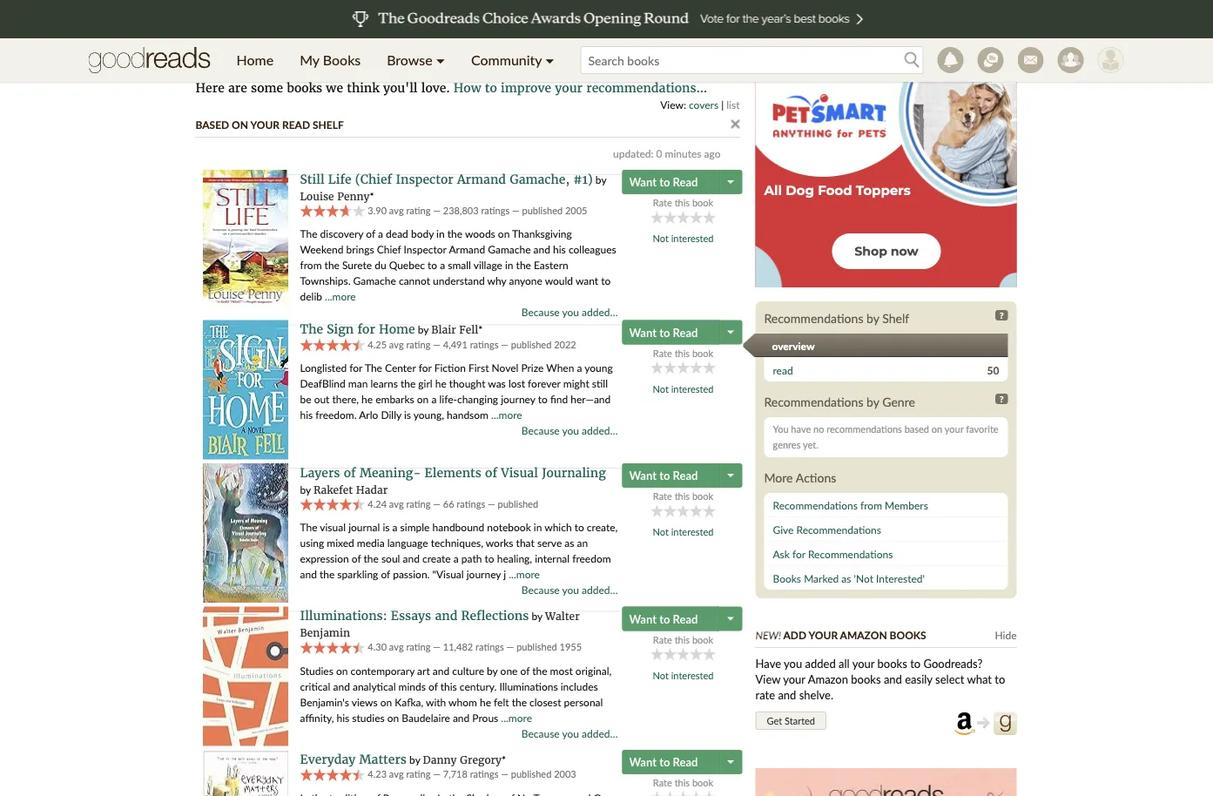Task type: describe. For each thing, give the bounding box(es) containing it.
you inside have you added all your books to goodreads? view your amazon books and easily select what to rate and shelve.
[[784, 657, 802, 671]]

new! add your amazon books
[[756, 628, 926, 641]]

there,
[[332, 393, 359, 405]]

— left 238,803
[[433, 204, 441, 216]]

rate for illuminations: essays and reflections
[[653, 634, 672, 645]]

updated:
[[613, 147, 654, 159]]

and up passion.
[[403, 552, 420, 565]]

journal
[[348, 521, 380, 533]]

avg for layers of meaning- elements of visual journaling
[[389, 498, 404, 510]]

media
[[357, 537, 385, 549]]

by left genre
[[867, 394, 879, 409]]

4.30
[[368, 641, 387, 653]]

eastern
[[534, 259, 568, 271]]

inspector inside still life (chief inspector armand gamache, #1) by louise penny *
[[396, 171, 453, 187]]

a left dead
[[378, 227, 383, 240]]

the up the townships.
[[324, 259, 340, 271]]

felt
[[494, 695, 509, 708]]

book for illuminations: essays and reflections
[[692, 634, 713, 645]]

would
[[545, 274, 573, 287]]

handsom
[[447, 408, 489, 421]]

overview link
[[742, 334, 1008, 358]]

want for layers of meaning- elements of visual journaling
[[629, 469, 657, 483]]

marked
[[804, 572, 839, 584]]

meaning-
[[360, 465, 421, 480]]

rating for still life (chief inspector armand gamache, #1)
[[406, 204, 431, 216]]

whom
[[449, 695, 477, 708]]

interested for still life (chief inspector armand gamache, #1)
[[671, 233, 714, 244]]

not interested for illuminations: essays and reflections
[[653, 669, 714, 681]]

want for still life (chief inspector armand gamache, #1)
[[629, 175, 657, 189]]

3.90
[[368, 204, 387, 216]]

is inside 'longlisted for the center for fiction first novel prize  when a young deafblind man learns the girl he thought was lost forever might still be out there, he embarks on a life-changing journey to find her—and his freedom.  arlo dilly is young, handsom'
[[404, 408, 411, 421]]

interested for illuminations: essays and reflections
[[671, 669, 714, 681]]

this for illuminations: essays and reflections
[[675, 634, 690, 645]]

by inside illuminations: essays and reflections by
[[532, 610, 543, 622]]

...more link for illuminations: essays and reflections
[[501, 711, 532, 724]]

added
[[805, 657, 836, 671]]

published for the sign for home
[[511, 338, 552, 350]]

want to read for illuminations: essays and reflections
[[629, 612, 698, 626]]

by up overview 'link'
[[867, 310, 879, 325]]

critical
[[300, 680, 330, 692]]

recommendations for recommendations
[[189, 34, 354, 55]]

new!
[[756, 628, 781, 641]]

weekend
[[300, 243, 344, 256]]

the sign for home by blair fell *
[[300, 321, 483, 337]]

recommendations for recommendations by genre
[[764, 394, 864, 409]]

avg for everyday matters
[[389, 768, 404, 780]]

— down the gregory
[[501, 768, 509, 780]]

the down expression
[[320, 568, 335, 580]]

not interested link for layers of meaning- elements of visual journaling
[[653, 526, 714, 538]]

based on your read shelf
[[196, 118, 344, 131]]

1 horizontal spatial from
[[860, 499, 882, 511]]

view:
[[660, 98, 686, 111]]

embarks
[[376, 393, 414, 405]]

the up 'anyone'
[[516, 259, 531, 271]]

passion.
[[393, 568, 430, 580]]

illuminations
[[499, 680, 558, 692]]

layers of meaning- elements of visual journaling image
[[203, 463, 288, 603]]

prous
[[472, 711, 498, 724]]

amazon inside have you added all your books to goodreads? view your amazon books and easily select what to rate and shelve.
[[808, 672, 848, 686]]

still life (chief inspector armand gamache, #1) by louise penny *
[[300, 171, 606, 203]]

for up girl
[[419, 361, 432, 374]]

internal
[[535, 552, 570, 565]]

not for the sign for home
[[653, 383, 669, 395]]

ratings for still life (chief inspector armand gamache, #1)
[[481, 204, 510, 216]]

— up notebook
[[488, 498, 495, 510]]

'not
[[854, 572, 874, 584]]

want to read for layers of meaning- elements of visual journaling
[[629, 469, 698, 483]]

studies on contemporary art and culture by one of the most original, critical and analytical minds of this century. illuminations includes benjamin's views on kafka, with whom he felt the closest personal affinity, his studies on baudelaire and prous
[[300, 664, 612, 724]]

— published 2005
[[510, 204, 587, 216]]

his inside 'longlisted for the center for fiction first novel prize  when a young deafblind man learns the girl he thought was lost forever might still be out there, he embarks on a life-changing journey to find her—and his freedom.  arlo dilly is young, handsom'
[[300, 408, 313, 421]]

ratings for everyday matters
[[470, 768, 499, 780]]

want for the sign for home
[[629, 325, 657, 339]]

blair
[[431, 323, 456, 337]]

what
[[967, 672, 992, 686]]

238,803
[[443, 204, 479, 216]]

based
[[196, 118, 229, 131]]

we
[[326, 80, 343, 95]]

everyday matters image
[[203, 750, 288, 796]]

not for still life (chief inspector armand gamache, #1)
[[653, 233, 669, 244]]

read for the sign for home
[[673, 325, 698, 339]]

the inside 'longlisted for the center for fiction first novel prize  when a young deafblind man learns the girl he thought was lost forever might still be out there, he embarks on a life-changing journey to find her—and his freedom.  arlo dilly is young, handsom'
[[365, 361, 382, 374]]

longlisted for the center for fiction first novel prize  when a young deafblind man learns the girl he thought was lost forever might still be out there, he embarks on a life-changing journey to find her—and his freedom.  arlo dilly is young, handsom
[[300, 361, 613, 421]]

recommendations for recommendations by shelf
[[764, 310, 864, 325]]

1 vertical spatial home
[[379, 321, 415, 337]]

0 vertical spatial advertisement region
[[184, 0, 1029, 21]]

— up novel at the top of page
[[501, 338, 509, 350]]

want to read button for illuminations: essays and reflections
[[622, 607, 721, 631]]

|
[[721, 98, 724, 111]]

man
[[348, 377, 368, 390]]

read for layers of meaning- elements of visual journaling
[[673, 469, 698, 483]]

armand inside the discovery of a dead body in the woods on thanksgiving weekend brings chief inspector armand gamache and his colleagues from the surete du quebec to a small village in the eastern townships. gamache cannot understand why anyone would want to delib
[[449, 243, 485, 256]]

#1)
[[573, 171, 593, 187]]

deafblind
[[300, 377, 346, 390]]

ruby anderson image
[[1098, 47, 1124, 73]]

and right rate
[[778, 688, 796, 702]]

quebec
[[389, 259, 425, 271]]

you
[[773, 423, 789, 435]]

rate for the sign for home
[[653, 347, 672, 359]]

my
[[300, 51, 319, 68]]

your right "view"
[[783, 672, 805, 686]]

illuminations: essays and reflections by
[[300, 608, 545, 624]]

for right ask
[[793, 547, 806, 560]]

2005
[[565, 204, 587, 216]]

have
[[756, 657, 781, 671]]

my books
[[300, 51, 361, 68]]

read for still life (chief inspector armand gamache, #1)
[[673, 175, 698, 189]]

5 book from the top
[[692, 777, 713, 789]]

of down soul
[[381, 568, 390, 580]]

0 vertical spatial in
[[436, 227, 445, 240]]

ratings for illuminations: essays and reflections
[[476, 641, 504, 653]]

cannot
[[399, 274, 430, 287]]

want for illuminations: essays and reflections
[[629, 612, 657, 626]]

as inside books marked as 'not interested' link
[[842, 572, 851, 584]]

book for layers of meaning- elements of visual journaling
[[692, 490, 713, 502]]

avg for illuminations: essays and reflections
[[389, 641, 404, 653]]

browse ▾ button
[[374, 38, 458, 82]]

actions
[[796, 470, 836, 485]]

friend requests image
[[1058, 47, 1084, 73]]

and up benjamin's
[[333, 680, 350, 692]]

works
[[486, 537, 513, 549]]

not interested for layers of meaning- elements of visual journaling
[[653, 526, 714, 538]]

the down 238,803
[[447, 227, 463, 240]]

for up 4.25
[[357, 321, 375, 337]]

recommendations by genre
[[764, 394, 915, 409]]

and right art
[[433, 664, 450, 677]]

this inside studies on contemporary art and culture by one of the most original, critical and analytical minds of this century. illuminations includes benjamin's views on kafka, with whom he felt the closest personal affinity, his studies on baudelaire and prous
[[440, 680, 457, 692]]

language
[[387, 537, 428, 549]]

— up the thanksgiving
[[512, 204, 520, 216]]

books marked as 'not interested'
[[773, 572, 925, 584]]

because you added… for the sign for home
[[521, 424, 618, 437]]

1 vertical spatial books
[[878, 657, 907, 671]]

delete image
[[731, 120, 740, 128]]

of up rakefet hadar link on the left bottom of the page
[[344, 465, 356, 480]]

not interested link for illuminations: essays and reflections
[[653, 669, 714, 681]]

by inside the everyday matters by danny gregory *
[[409, 753, 420, 766]]

of right one
[[520, 664, 530, 677]]

an
[[577, 537, 588, 549]]

rate this book for illuminations: essays and reflections
[[653, 634, 713, 645]]

this for layers of meaning- elements of visual journaling
[[675, 490, 690, 502]]

because for still life (chief inspector armand gamache, #1)
[[521, 306, 560, 318]]

by inside layers of meaning- elements of visual journaling by rakefet hadar
[[300, 483, 311, 496]]

because you added… link for still life (chief inspector armand gamache, #1)
[[521, 304, 618, 320]]

your inside here are some books we think you'll love. how to improve your recommendations… view: covers | list
[[555, 80, 583, 95]]

2022
[[554, 338, 576, 350]]

rate this book for the sign for home
[[653, 347, 713, 359]]

rate for still life (chief inspector armand gamache, #1)
[[653, 197, 672, 209]]

— down blair
[[433, 338, 441, 350]]

you for illuminations: essays and reflections
[[562, 727, 579, 739]]

his inside the discovery of a dead body in the woods on thanksgiving weekend brings chief inspector armand gamache and his colleagues from the surete du quebec to a small village in the eastern townships. gamache cannot understand why anyone would want to delib
[[553, 243, 566, 256]]

hide
[[995, 628, 1017, 641]]

not interested for still life (chief inspector armand gamache, #1)
[[653, 233, 714, 244]]

on inside you have no recommendations based on your favorite genres yet.
[[932, 423, 943, 435]]

and down expression
[[300, 568, 317, 580]]

not interested link for still life (chief inspector armand gamache, #1)
[[653, 233, 714, 244]]

fell
[[459, 323, 478, 337]]

inbox image
[[1018, 47, 1044, 73]]

0 vertical spatial shelf
[[313, 118, 344, 131]]

in inside the visual journal is a simple handbound notebook in which to create, using mixed media language techniques, works that serve as an expression of the soul and create a path to healing, internal freedom and the sparkling of passion.  "visual journey j
[[534, 521, 542, 533]]

books inside here are some books we think you'll love. how to improve your recommendations… view: covers | list
[[287, 80, 322, 95]]

penny
[[337, 189, 370, 203]]

? link for recommendations by shelf
[[995, 310, 1008, 321]]

have
[[791, 423, 811, 435]]

because you added… for still life (chief inspector armand gamache, #1)
[[521, 306, 618, 318]]

one
[[500, 664, 518, 677]]

0
[[656, 147, 662, 159]]

— published 1955
[[504, 641, 582, 653]]

the sign for home link
[[300, 321, 415, 337]]

expression
[[300, 552, 349, 565]]

you for layers of meaning- elements of visual journaling
[[562, 584, 579, 596]]

import your amazon purchases image
[[954, 712, 1017, 735]]

added… for illuminations: essays and reflections
[[582, 727, 618, 739]]

▾ for browse ▾
[[436, 51, 445, 68]]

as inside the visual journal is a simple handbound notebook in which to create, using mixed media language techniques, works that serve as an expression of the soul and create a path to healing, internal freedom and the sparkling of passion.  "visual journey j
[[565, 537, 574, 549]]

— up one
[[507, 641, 514, 653]]

mixed
[[327, 537, 354, 549]]

give recommendations
[[773, 523, 881, 536]]

he for the sign for home
[[362, 393, 373, 405]]

1 vertical spatial in
[[505, 259, 513, 271]]

▾ for community ▾
[[545, 51, 554, 68]]

louise penny link
[[300, 189, 370, 203]]

this for still life (chief inspector armand gamache, #1)
[[675, 197, 690, 209]]

5 want to read button from the top
[[622, 750, 721, 774]]

3.90 avg rating — 238,803 ratings
[[365, 204, 510, 216]]

2 vertical spatial books
[[890, 628, 926, 641]]

and down the whom
[[453, 711, 470, 724]]

still
[[592, 377, 608, 390]]

...more link for the sign for home
[[491, 408, 522, 421]]

townships.
[[300, 274, 351, 287]]

Search books text field
[[581, 46, 924, 74]]

of up "sparkling"
[[352, 552, 361, 565]]

a left 'life-'
[[431, 393, 437, 405]]

soul
[[381, 552, 400, 565]]

ratings for the sign for home
[[470, 338, 499, 350]]

0 vertical spatial amazon
[[840, 628, 887, 641]]

— left the 11,482
[[433, 641, 441, 653]]

4,491
[[443, 338, 468, 350]]

how to improve your recommendations… link
[[453, 80, 707, 95]]

...more for still life (chief inspector armand gamache, #1)
[[325, 290, 356, 303]]

when
[[546, 361, 574, 374]]

with
[[426, 695, 446, 708]]

the right felt
[[512, 695, 527, 708]]

view
[[756, 672, 781, 686]]

freedom
[[572, 552, 611, 565]]

his inside studies on contemporary art and culture by one of the most original, critical and analytical minds of this century. illuminations includes benjamin's views on kafka, with whom he felt the closest personal affinity, his studies on baudelaire and prous
[[337, 711, 350, 724]]

closest
[[530, 695, 561, 708]]

easily
[[905, 672, 933, 686]]

reflections
[[461, 608, 529, 624]]

create,
[[587, 521, 618, 533]]

of up with
[[428, 680, 438, 692]]

recommendations by shelf
[[764, 310, 909, 325]]

overview
[[772, 339, 815, 352]]

by inside still life (chief inspector armand gamache, #1) by louise penny *
[[596, 173, 606, 186]]



Task type: locate. For each thing, give the bounding box(es) containing it.
advertisement region
[[184, 0, 1029, 21], [756, 70, 1017, 287], [756, 768, 1017, 796]]

her—and
[[571, 393, 611, 405]]

delib
[[300, 290, 322, 303]]

published for still life (chief inspector armand gamache, #1)
[[522, 204, 563, 216]]

of inside the discovery of a dead body in the woods on thanksgiving weekend brings chief inspector armand gamache and his colleagues from the surete du quebec to a small village in the eastern townships. gamache cannot understand why anyone would want to delib
[[366, 227, 375, 240]]

1 horizontal spatial home
[[379, 321, 415, 337]]

your for on
[[250, 118, 280, 131]]

shelve.
[[799, 688, 834, 702]]

1 horizontal spatial gamache
[[488, 243, 531, 256]]

inspector inside the discovery of a dead body in the woods on thanksgiving weekend brings chief inspector armand gamache and his colleagues from the surete du quebec to a small village in the eastern townships. gamache cannot understand why anyone would want to delib
[[404, 243, 447, 256]]

the down media
[[364, 552, 379, 565]]

0 vertical spatial is
[[404, 408, 411, 421]]

some
[[251, 80, 283, 95]]

everyday matters link
[[300, 751, 407, 767]]

because down closest
[[521, 727, 560, 739]]

1 vertical spatial journey
[[467, 568, 501, 580]]

the
[[300, 227, 317, 240], [300, 321, 323, 337], [365, 361, 382, 374], [300, 521, 317, 533]]

2 vertical spatial *
[[502, 753, 506, 766]]

rating for illuminations: essays and reflections
[[406, 641, 431, 653]]

2 because from the top
[[521, 424, 560, 437]]

0 vertical spatial journey
[[501, 393, 535, 405]]

journaling
[[542, 465, 606, 480]]

colleagues
[[569, 243, 616, 256]]

2 because you added… link from the top
[[521, 423, 618, 439]]

armand
[[457, 171, 506, 187], [449, 243, 485, 256]]

recommendations up no
[[764, 394, 864, 409]]

added… for layers of meaning- elements of visual journaling
[[582, 584, 618, 596]]

1 want to read button from the top
[[622, 170, 721, 194]]

contemporary
[[351, 664, 415, 677]]

more
[[764, 470, 793, 485]]

3 interested from the top
[[671, 526, 714, 538]]

4 not from the top
[[653, 669, 669, 681]]

a left small
[[440, 259, 445, 271]]

here are some books we think you'll love. how to improve your recommendations… view: covers | list
[[196, 80, 740, 111]]

0 vertical spatial books
[[287, 80, 322, 95]]

0 vertical spatial his
[[553, 243, 566, 256]]

1 vertical spatial as
[[842, 572, 851, 584]]

2 added… from the top
[[582, 424, 618, 437]]

is right dilly
[[404, 408, 411, 421]]

more actions
[[764, 470, 836, 485]]

* inside the everyday matters by danny gregory *
[[502, 753, 506, 766]]

0 horizontal spatial from
[[300, 259, 322, 271]]

ratings down the gregory
[[470, 768, 499, 780]]

3 rate this book from the top
[[653, 490, 713, 502]]

0 horizontal spatial he
[[362, 393, 373, 405]]

this for the sign for home
[[675, 347, 690, 359]]

— left 66
[[433, 498, 441, 510]]

1 want to read from the top
[[629, 175, 698, 189]]

danny
[[423, 753, 457, 766]]

because you added… link for layers of meaning- elements of visual journaling
[[521, 582, 618, 598]]

because you added… link for illuminations: essays and reflections
[[521, 726, 618, 741]]

covers link
[[689, 98, 719, 111]]

recommendations for recommendations from members
[[773, 499, 858, 511]]

books up easily
[[878, 657, 907, 671]]

2 horizontal spatial in
[[534, 521, 542, 533]]

by inside studies on contemporary art and culture by one of the most original, critical and analytical minds of this century. illuminations includes benjamin's views on kafka, with whom he felt the closest personal affinity, his studies on baudelaire and prous
[[487, 664, 498, 677]]

3 because you added… from the top
[[521, 584, 618, 596]]

views
[[352, 695, 378, 708]]

because you added… for illuminations: essays and reflections
[[521, 727, 618, 739]]

published for everyday matters
[[511, 768, 552, 780]]

you down personal
[[562, 727, 579, 739]]

by up 4.25 avg rating — 4,491 ratings
[[418, 323, 429, 336]]

book for still life (chief inspector armand gamache, #1)
[[692, 197, 713, 209]]

3 want to read button from the top
[[622, 463, 721, 488]]

includes
[[561, 680, 598, 692]]

2 ▾ from the left
[[545, 51, 554, 68]]

2 want to read button from the top
[[622, 320, 721, 344]]

0 vertical spatial gamache
[[488, 243, 531, 256]]

4.23
[[368, 768, 387, 780]]

everyday matters by danny gregory *
[[300, 751, 506, 767]]

a up might
[[577, 361, 582, 374]]

? link
[[995, 310, 1008, 321], [995, 394, 1008, 404]]

you up 'walter'
[[562, 584, 579, 596]]

because you added… for layers of meaning- elements of visual journaling
[[521, 584, 618, 596]]

0 horizontal spatial books
[[323, 51, 361, 68]]

avg down the everyday matters by danny gregory * at left bottom
[[389, 768, 404, 780]]

your right add
[[809, 628, 838, 641]]

thanksgiving
[[512, 227, 572, 240]]

recommendations
[[827, 423, 902, 435]]

and left easily
[[884, 672, 902, 686]]

not interested left "view"
[[653, 669, 714, 681]]

rate for layers of meaning- elements of visual journaling
[[653, 490, 672, 502]]

3 because from the top
[[521, 584, 560, 596]]

you down find at the left of the page
[[562, 424, 579, 437]]

art
[[417, 664, 430, 677]]

rate this book for still life (chief inspector armand gamache, #1)
[[653, 197, 713, 209]]

your inside you have no recommendations based on your favorite genres yet.
[[945, 423, 964, 435]]

to inside 'longlisted for the center for fiction first novel prize  when a young deafblind man learns the girl he thought was lost forever might still be out there, he embarks on a life-changing journey to find her—and his freedom.  arlo dilly is young, handsom'
[[538, 393, 548, 405]]

? for shelf
[[1000, 310, 1004, 321]]

5 rate from the top
[[653, 777, 672, 789]]

1 vertical spatial armand
[[449, 243, 485, 256]]

* inside the sign for home by blair fell *
[[478, 323, 483, 336]]

menu containing home
[[223, 38, 567, 82]]

the for discovery
[[300, 227, 317, 240]]

1 vertical spatial ? link
[[995, 394, 1008, 404]]

avg for the sign for home
[[389, 338, 404, 350]]

0 horizontal spatial in
[[436, 227, 445, 240]]

recommendations up books marked as 'not interested'
[[808, 547, 893, 560]]

want down updated:
[[629, 175, 657, 189]]

3 not interested link from the top
[[653, 526, 714, 538]]

2 horizontal spatial his
[[553, 243, 566, 256]]

0 horizontal spatial home
[[236, 51, 274, 68]]

you
[[562, 306, 579, 318], [562, 424, 579, 437], [562, 584, 579, 596], [784, 657, 802, 671], [562, 727, 579, 739]]

rakefet hadar link
[[314, 483, 388, 496]]

1 horizontal spatial his
[[337, 711, 350, 724]]

want to read button for layers of meaning- elements of visual journaling
[[622, 463, 721, 488]]

to inside here are some books we think you'll love. how to improve your recommendations… view: covers | list
[[485, 80, 497, 95]]

2 want from the top
[[629, 325, 657, 339]]

3 added… from the top
[[582, 584, 618, 596]]

2 not interested link from the top
[[653, 383, 714, 395]]

the up illuminations
[[532, 664, 547, 677]]

3 avg from the top
[[389, 498, 404, 510]]

avg for still life (chief inspector armand gamache, #1)
[[389, 204, 404, 216]]

on inside 'longlisted for the center for fiction first novel prize  when a young deafblind man learns the girl he thought was lost forever might still be out there, he embarks on a life-changing journey to find her—and his freedom.  arlo dilly is young, handsom'
[[417, 393, 429, 405]]

2 rate this book from the top
[[653, 347, 713, 359]]

love.
[[421, 80, 450, 95]]

a left simple
[[392, 521, 398, 533]]

get started
[[767, 715, 815, 726]]

because
[[521, 306, 560, 318], [521, 424, 560, 437], [521, 584, 560, 596], [521, 727, 560, 739]]

1 horizontal spatial as
[[842, 572, 851, 584]]

0 horizontal spatial shelf
[[313, 118, 344, 131]]

...more for illuminations: essays and reflections
[[501, 711, 532, 724]]

is right journal
[[383, 521, 390, 533]]

added… down personal
[[582, 727, 618, 739]]

novel
[[492, 361, 519, 374]]

4 want from the top
[[629, 612, 657, 626]]

1 rate from the top
[[653, 197, 672, 209]]

4 rate this book from the top
[[653, 634, 713, 645]]

illuminations:
[[300, 608, 387, 624]]

matters
[[359, 751, 407, 767]]

2 not from the top
[[653, 383, 669, 395]]

because you added… link for the sign for home
[[521, 423, 618, 439]]

added… for still life (chief inspector armand gamache, #1)
[[582, 306, 618, 318]]

culture
[[452, 664, 484, 677]]

2 avg from the top
[[389, 338, 404, 350]]

4 because you added… from the top
[[521, 727, 618, 739]]

...more down the townships.
[[325, 290, 356, 303]]

1 rate this book from the top
[[653, 197, 713, 209]]

0 horizontal spatial ▾
[[436, 51, 445, 68]]

4 not interested from the top
[[653, 669, 714, 681]]

0 horizontal spatial his
[[300, 408, 313, 421]]

* right blair
[[478, 323, 483, 336]]

dilly
[[381, 408, 401, 421]]

not for layers of meaning- elements of visual journaling
[[653, 526, 669, 538]]

in up why
[[505, 259, 513, 271]]

1 avg from the top
[[389, 204, 404, 216]]

0 horizontal spatial as
[[565, 537, 574, 549]]

0 vertical spatial he
[[435, 377, 447, 390]]

4 book from the top
[[692, 634, 713, 645]]

books up we
[[323, 51, 361, 68]]

...more link down was
[[491, 408, 522, 421]]

benjamin
[[300, 626, 350, 640]]

add
[[783, 628, 807, 641]]

1 horizontal spatial *
[[478, 323, 483, 336]]

book for the sign for home
[[692, 347, 713, 359]]

1 not from the top
[[653, 233, 669, 244]]

1 vertical spatial amazon
[[808, 672, 848, 686]]

2 rate from the top
[[653, 347, 672, 359]]

not interested right still
[[653, 383, 714, 395]]

avg down the sign for home by blair fell *
[[389, 338, 404, 350]]

recommendations…
[[586, 80, 707, 95]]

1 vertical spatial shelf
[[882, 310, 909, 325]]

lost
[[509, 377, 525, 390]]

4 want to read from the top
[[629, 612, 698, 626]]

* up 3.90
[[370, 189, 374, 202]]

...more for the sign for home
[[491, 408, 522, 421]]

4 added… from the top
[[582, 727, 618, 739]]

because you added… link down personal
[[521, 726, 618, 741]]

members
[[885, 499, 928, 511]]

1 added… from the top
[[582, 306, 618, 318]]

visual
[[320, 521, 346, 533]]

forever
[[528, 377, 561, 390]]

recommendations up give recommendations
[[773, 499, 858, 511]]

1 because from the top
[[521, 306, 560, 318]]

not interested link right still
[[653, 383, 714, 395]]

published for layers of meaning- elements of visual journaling
[[498, 498, 538, 510]]

0 vertical spatial ?
[[1000, 310, 1004, 321]]

and up 4.30 avg rating — 11,482 ratings
[[435, 608, 458, 624]]

rate this book for layers of meaning- elements of visual journaling
[[653, 490, 713, 502]]

0 vertical spatial *
[[370, 189, 374, 202]]

3 not from the top
[[653, 526, 669, 538]]

armand up small
[[449, 243, 485, 256]]

2 not interested from the top
[[653, 383, 714, 395]]

2 horizontal spatial he
[[480, 695, 491, 708]]

published up the thanksgiving
[[522, 204, 563, 216]]

1 ? link from the top
[[995, 310, 1008, 321]]

fiction
[[434, 361, 466, 374]]

home link
[[223, 38, 287, 82]]

3 not interested from the top
[[653, 526, 714, 538]]

the inside the visual journal is a simple handbound notebook in which to create, using mixed media language techniques, works that serve as an expression of the soul and create a path to healing, internal freedom and the sparkling of passion.  "visual journey j
[[300, 521, 317, 533]]

amazon down "added" on the right of page
[[808, 672, 848, 686]]

ratings up one
[[476, 641, 504, 653]]

books
[[323, 51, 361, 68], [773, 572, 801, 584], [890, 628, 926, 641]]

books marked as 'not interested' link
[[764, 566, 1008, 591]]

want to read for still life (chief inspector armand gamache, #1)
[[629, 175, 698, 189]]

1 horizontal spatial books
[[773, 572, 801, 584]]

4 interested from the top
[[671, 669, 714, 681]]

4 because from the top
[[521, 727, 560, 739]]

gamache down 'du'
[[353, 274, 396, 287]]

in right body
[[436, 227, 445, 240]]

all
[[839, 657, 850, 671]]

menu
[[223, 38, 567, 82]]

favorite
[[966, 423, 999, 435]]

affinity,
[[300, 711, 334, 724]]

blair fell link
[[431, 323, 478, 337]]

notifications image
[[938, 47, 964, 73]]

5 rate this book from the top
[[653, 777, 713, 789]]

1 want from the top
[[629, 175, 657, 189]]

because you added… down personal
[[521, 727, 618, 739]]

books down ask
[[773, 572, 801, 584]]

notebook
[[487, 521, 531, 533]]

2 horizontal spatial *
[[502, 753, 506, 766]]

is inside the visual journal is a simple handbound notebook in which to create, using mixed media language techniques, works that serve as an expression of the soul and create a path to healing, internal freedom and the sparkling of passion.  "visual journey j
[[383, 521, 390, 533]]

your right all
[[852, 657, 875, 671]]

* inside still life (chief inspector armand gamache, #1) by louise penny *
[[370, 189, 374, 202]]

1 not interested link from the top
[[653, 233, 714, 244]]

published left 2003
[[511, 768, 552, 780]]

1 not interested from the top
[[653, 233, 714, 244]]

goodreads?
[[924, 657, 983, 671]]

2 vertical spatial advertisement region
[[756, 768, 1017, 796]]

read for illuminations: essays and reflections
[[673, 612, 698, 626]]

1 horizontal spatial in
[[505, 259, 513, 271]]

2 because you added… from the top
[[521, 424, 618, 437]]

was
[[488, 377, 506, 390]]

1 vertical spatial from
[[860, 499, 882, 511]]

Search for books to add to your shelves search field
[[581, 46, 924, 74]]

3 book from the top
[[692, 490, 713, 502]]

not right original,
[[653, 669, 669, 681]]

home inside "link"
[[236, 51, 274, 68]]

...more link for layers of meaning- elements of visual journaling
[[509, 568, 540, 580]]

his down benjamin's
[[337, 711, 350, 724]]

journey inside 'longlisted for the center for fiction first novel prize  when a young deafblind man learns the girl he thought was lost forever might still be out there, he embarks on a life-changing journey to find her—and his freedom.  arlo dilly is young, handsom'
[[501, 393, 535, 405]]

because for the sign for home
[[521, 424, 560, 437]]

...more for layers of meaning- elements of visual journaling
[[509, 568, 540, 580]]

not interested
[[653, 233, 714, 244], [653, 383, 714, 395], [653, 526, 714, 538], [653, 669, 714, 681]]

▾
[[436, 51, 445, 68], [545, 51, 554, 68]]

0 vertical spatial as
[[565, 537, 574, 549]]

2 book from the top
[[692, 347, 713, 359]]

by right #1)
[[596, 173, 606, 186]]

1 horizontal spatial your
[[809, 628, 838, 641]]

4 because you added… link from the top
[[521, 726, 618, 741]]

...more link down felt
[[501, 711, 532, 724]]

benjamin's
[[300, 695, 349, 708]]

3 because you added… link from the top
[[521, 582, 618, 598]]

rating for layers of meaning- elements of visual journaling
[[406, 498, 431, 510]]

1 ? from the top
[[1000, 310, 1004, 321]]

because down find at the left of the page
[[521, 424, 560, 437]]

changing
[[457, 393, 498, 405]]

1 horizontal spatial is
[[404, 408, 411, 421]]

updated: 0 minutes ago
[[613, 147, 721, 159]]

inspector down body
[[404, 243, 447, 256]]

armand up 238,803
[[457, 171, 506, 187]]

0 vertical spatial your
[[250, 118, 280, 131]]

2 vertical spatial his
[[337, 711, 350, 724]]

▾ up improve
[[545, 51, 554, 68]]

ratings up the woods
[[481, 204, 510, 216]]

recommendations up ask for recommendations
[[797, 523, 881, 536]]

is
[[404, 408, 411, 421], [383, 521, 390, 533]]

3 rate from the top
[[653, 490, 672, 502]]

0 horizontal spatial gamache
[[353, 274, 396, 287]]

books down my at the top of page
[[287, 80, 322, 95]]

the for sign
[[300, 321, 323, 337]]

0 vertical spatial armand
[[457, 171, 506, 187]]

2003
[[554, 768, 576, 780]]

1 interested from the top
[[671, 233, 714, 244]]

0 vertical spatial from
[[300, 259, 322, 271]]

0 vertical spatial home
[[236, 51, 274, 68]]

0 vertical spatial inspector
[[396, 171, 453, 187]]

...more link
[[325, 290, 356, 303], [491, 408, 522, 421], [509, 568, 540, 580], [501, 711, 532, 724]]

by inside the sign for home by blair fell *
[[418, 323, 429, 336]]

not interested for the sign for home
[[653, 383, 714, 395]]

want right journaling
[[629, 469, 657, 483]]

analytical
[[353, 680, 396, 692]]

1 vertical spatial *
[[478, 323, 483, 336]]

4 want to read button from the top
[[622, 607, 721, 631]]

avg right 4.30
[[389, 641, 404, 653]]

rating for everyday matters
[[406, 768, 431, 780]]

books up easily
[[890, 628, 926, 641]]

get started link
[[756, 712, 827, 730]]

5 want from the top
[[629, 755, 657, 769]]

gregory
[[460, 753, 502, 766]]

1 rating from the top
[[406, 204, 431, 216]]

? for genre
[[1000, 394, 1004, 404]]

because for illuminations: essays and reflections
[[521, 727, 560, 739]]

2 vertical spatial books
[[851, 672, 881, 686]]

browse
[[387, 51, 433, 68]]

books
[[287, 80, 322, 95], [878, 657, 907, 671], [851, 672, 881, 686]]

4 rate from the top
[[653, 634, 672, 645]]

1 ▾ from the left
[[436, 51, 445, 68]]

because you added… link up 'walter'
[[521, 582, 618, 598]]

1 book from the top
[[692, 197, 713, 209]]

because for layers of meaning- elements of visual journaling
[[521, 584, 560, 596]]

personal
[[564, 695, 603, 708]]

on inside the discovery of a dead body in the woods on thanksgiving weekend brings chief inspector armand gamache and his colleagues from the surete du quebec to a small village in the eastern townships. gamache cannot understand why anyone would want to delib
[[498, 227, 510, 240]]

1 horizontal spatial shelf
[[882, 310, 909, 325]]

because you added… link down find at the left of the page
[[521, 423, 618, 439]]

1955
[[560, 641, 582, 653]]

1 because you added… link from the top
[[521, 304, 618, 320]]

browse ▾
[[387, 51, 445, 68]]

books inside 'menu'
[[323, 51, 361, 68]]

not right create,
[[653, 526, 669, 538]]

2 horizontal spatial books
[[890, 628, 926, 641]]

2 rating from the top
[[406, 338, 431, 350]]

2 vertical spatial he
[[480, 695, 491, 708]]

recommendations up overview
[[764, 310, 864, 325]]

because you added…
[[521, 306, 618, 318], [521, 424, 618, 437], [521, 584, 618, 596], [521, 727, 618, 739]]

want right 'walter'
[[629, 612, 657, 626]]

studies
[[300, 664, 333, 677]]

illuminations: essays and reflections image
[[203, 607, 288, 746]]

journey down lost
[[501, 393, 535, 405]]

3 rating from the top
[[406, 498, 431, 510]]

avg right 3.90
[[389, 204, 404, 216]]

path
[[461, 552, 482, 565]]

not interested link down minutes
[[653, 233, 714, 244]]

journey inside the visual journal is a simple handbound notebook in which to create, using mixed media language techniques, works that serve as an expression of the soul and create a path to healing, internal freedom and the sparkling of passion.  "visual journey j
[[467, 568, 501, 580]]

small
[[448, 259, 471, 271]]

4.30 avg rating — 11,482 ratings
[[365, 641, 504, 653]]

published for illuminations: essays and reflections
[[517, 641, 557, 653]]

you for the sign for home
[[562, 424, 579, 437]]

1 vertical spatial ?
[[1000, 394, 1004, 404]]

4 avg from the top
[[389, 641, 404, 653]]

1 vertical spatial gamache
[[353, 274, 396, 287]]

1 vertical spatial your
[[809, 628, 838, 641]]

you for still life (chief inspector armand gamache, #1)
[[562, 306, 579, 318]]

rating up center
[[406, 338, 431, 350]]

not for illuminations: essays and reflections
[[653, 669, 669, 681]]

elements
[[425, 465, 482, 480]]

0 horizontal spatial *
[[370, 189, 374, 202]]

3 want to read from the top
[[629, 469, 698, 483]]

the inside the discovery of a dead body in the woods on thanksgiving weekend brings chief inspector armand gamache and his colleagues from the surete du quebec to a small village in the eastern townships. gamache cannot understand why anyone would want to delib
[[300, 227, 317, 240]]

your down some
[[250, 118, 280, 131]]

ratings for layers of meaning- elements of visual journaling
[[457, 498, 485, 510]]

▾ up love.
[[436, 51, 445, 68]]

added… for the sign for home
[[582, 424, 618, 437]]

want to read button for still life (chief inspector armand gamache, #1)
[[622, 170, 721, 194]]

4 rating from the top
[[406, 641, 431, 653]]

he up arlo at left bottom
[[362, 393, 373, 405]]

the inside 'longlisted for the center for fiction first novel prize  when a young deafblind man learns the girl he thought was lost forever might still be out there, he embarks on a life-changing journey to find her—and his freedom.  arlo dilly is young, handsom'
[[401, 377, 416, 390]]

2 ? link from the top
[[995, 394, 1008, 404]]

of left visual
[[485, 465, 497, 480]]

want to read button for the sign for home
[[622, 320, 721, 344]]

1 vertical spatial advertisement region
[[756, 70, 1017, 287]]

the for visual
[[300, 521, 317, 533]]

your for add
[[809, 628, 838, 641]]

...more link for still life (chief inspector armand gamache, #1)
[[325, 290, 356, 303]]

he inside studies on contemporary art and culture by one of the most original, critical and analytical minds of this century. illuminations includes benjamin's views on kafka, with whom he felt the closest personal affinity, his studies on baudelaire and prous
[[480, 695, 491, 708]]

recommendations
[[189, 34, 354, 55], [764, 310, 864, 325], [764, 394, 864, 409], [773, 499, 858, 511], [797, 523, 881, 536], [808, 547, 893, 560]]

of
[[366, 227, 375, 240], [344, 465, 356, 480], [485, 465, 497, 480], [352, 552, 361, 565], [381, 568, 390, 580], [520, 664, 530, 677], [428, 680, 438, 692]]

2 want to read from the top
[[629, 325, 698, 339]]

added… down freedom
[[582, 584, 618, 596]]

2 ? from the top
[[1000, 394, 1004, 404]]

1 vertical spatial books
[[773, 572, 801, 584]]

the up the weekend
[[300, 227, 317, 240]]

read
[[773, 364, 793, 376]]

interested for the sign for home
[[671, 383, 714, 395]]

5 rating from the top
[[406, 768, 431, 780]]

5 avg from the top
[[389, 768, 404, 780]]

1 because you added… from the top
[[521, 306, 618, 318]]

0 horizontal spatial is
[[383, 521, 390, 533]]

my group discussions image
[[978, 47, 1004, 73]]

list
[[727, 98, 740, 111]]

still life image
[[203, 170, 288, 309]]

? link for recommendations by genre
[[995, 394, 1008, 404]]

for up man
[[349, 361, 362, 374]]

4 not interested link from the top
[[653, 669, 714, 681]]

2 vertical spatial in
[[534, 521, 542, 533]]

?
[[1000, 310, 1004, 321], [1000, 394, 1004, 404]]

studies
[[352, 711, 385, 724]]

of up brings
[[366, 227, 375, 240]]

the sign for home image
[[203, 320, 288, 459]]

based
[[905, 423, 929, 435]]

1 horizontal spatial ▾
[[545, 51, 554, 68]]

0 vertical spatial books
[[323, 51, 361, 68]]

3 want from the top
[[629, 469, 657, 483]]

rating
[[406, 204, 431, 216], [406, 338, 431, 350], [406, 498, 431, 510], [406, 641, 431, 653], [406, 768, 431, 780]]

kafka,
[[395, 695, 423, 708]]

as left 'not
[[842, 572, 851, 584]]

not interested link for the sign for home
[[653, 383, 714, 395]]

journey
[[501, 393, 535, 405], [467, 568, 501, 580]]

want to read for the sign for home
[[629, 325, 698, 339]]

— published
[[485, 498, 538, 510]]

2 interested from the top
[[671, 383, 714, 395]]

he for illuminations: essays and reflections
[[480, 695, 491, 708]]

rating for the sign for home
[[406, 338, 431, 350]]

— down danny
[[433, 768, 441, 780]]

1 vertical spatial he
[[362, 393, 373, 405]]

not right still
[[653, 383, 669, 395]]

he right girl
[[435, 377, 447, 390]]

and inside the discovery of a dead body in the woods on thanksgiving weekend brings chief inspector armand gamache and his colleagues from the surete du quebec to a small village in the eastern townships. gamache cannot understand why anyone would want to delib
[[534, 243, 550, 256]]

books down new! add your amazon books
[[851, 672, 881, 686]]

a left path
[[454, 552, 459, 565]]

1 vertical spatial is
[[383, 521, 390, 533]]

to
[[485, 80, 497, 95], [659, 175, 670, 189], [428, 259, 437, 271], [601, 274, 611, 287], [659, 325, 670, 339], [538, 393, 548, 405], [659, 469, 670, 483], [575, 521, 584, 533], [485, 552, 494, 565], [659, 612, 670, 626], [910, 657, 921, 671], [995, 672, 1005, 686], [659, 755, 670, 769]]

1 vertical spatial inspector
[[404, 243, 447, 256]]

from inside the discovery of a dead body in the woods on thanksgiving weekend brings chief inspector armand gamache and his colleagues from the surete du quebec to a small village in the eastern townships. gamache cannot understand why anyone would want to delib
[[300, 259, 322, 271]]

5 want to read from the top
[[629, 755, 698, 769]]

1 vertical spatial his
[[300, 408, 313, 421]]

and down the thanksgiving
[[534, 243, 550, 256]]

1 horizontal spatial he
[[435, 377, 447, 390]]

not interested down minutes
[[653, 233, 714, 244]]

0 vertical spatial ? link
[[995, 310, 1008, 321]]

? link up 50
[[995, 310, 1008, 321]]

0 horizontal spatial your
[[250, 118, 280, 131]]

amazon up all
[[840, 628, 887, 641]]

armand inside still life (chief inspector armand gamache, #1) by louise penny *
[[457, 171, 506, 187]]



Task type: vqa. For each thing, say whether or not it's contained in the screenshot.
century.
yes



